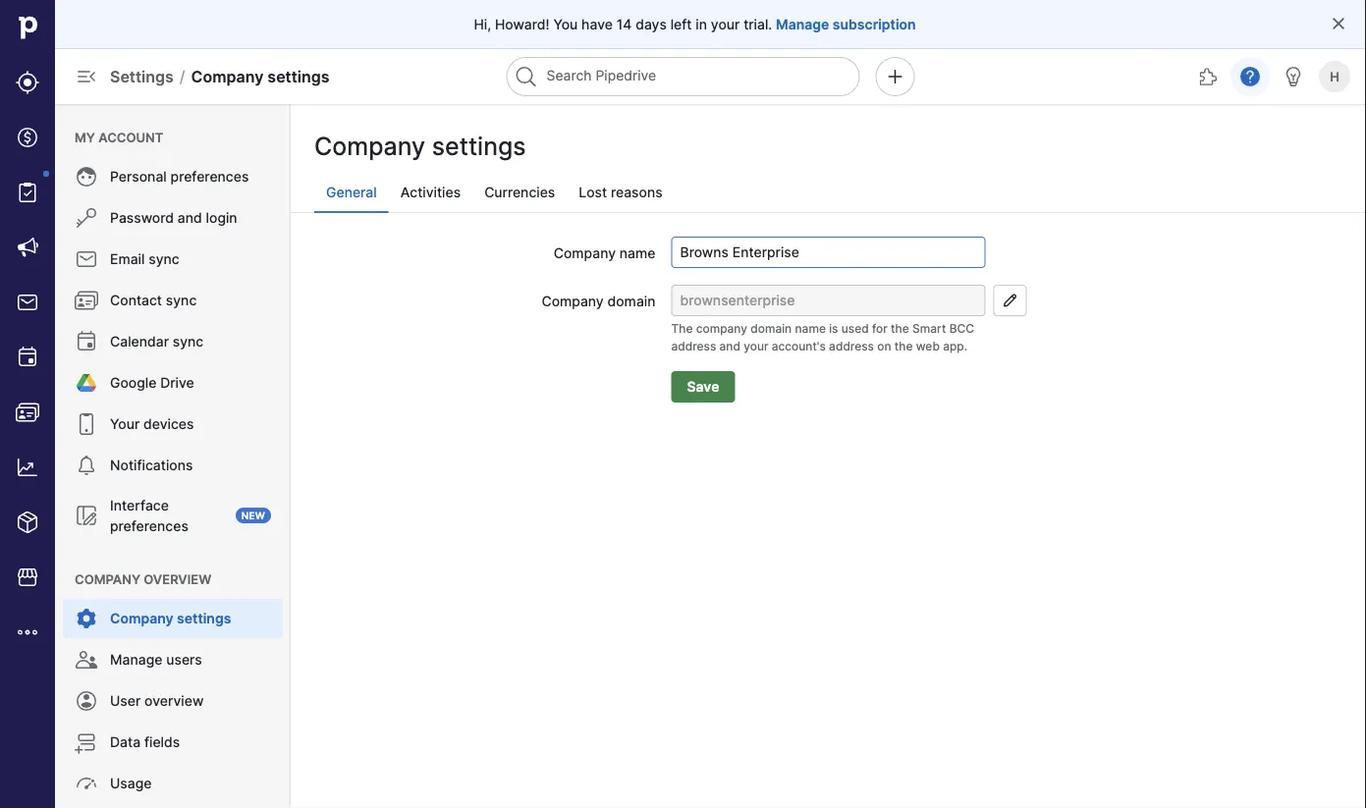 Task type: locate. For each thing, give the bounding box(es) containing it.
your devices
[[110, 416, 194, 433]]

settings inside menu item
[[177, 610, 231, 627]]

save
[[687, 379, 719, 395]]

company down the interface preferences
[[75, 572, 140, 587]]

1 vertical spatial your
[[744, 339, 769, 354]]

0 vertical spatial color primary image
[[1331, 16, 1346, 31]]

calendar sync link
[[63, 322, 283, 361]]

interface
[[110, 497, 169, 514]]

color undefined image inside calendar sync link
[[75, 330, 98, 354]]

devices
[[143, 416, 194, 433]]

menu
[[0, 0, 55, 808], [55, 104, 291, 808]]

color undefined image for google drive
[[75, 371, 98, 395]]

new
[[241, 510, 265, 521]]

company domain
[[542, 293, 656, 309]]

1 horizontal spatial address
[[829, 339, 874, 354]]

address
[[671, 339, 716, 354], [829, 339, 874, 354]]

subscription
[[833, 16, 916, 32]]

color primary image
[[1331, 16, 1346, 31], [998, 293, 1022, 308]]

color undefined image left manage users
[[75, 648, 98, 672]]

for
[[872, 322, 888, 336]]

color undefined image right more image
[[75, 607, 98, 631]]

days
[[636, 16, 667, 32]]

company overview
[[75, 572, 211, 587]]

lost reasons
[[579, 184, 663, 201]]

overview up the data fields link
[[144, 693, 204, 710]]

0 horizontal spatial domain
[[607, 293, 656, 309]]

the
[[891, 322, 909, 336], [894, 339, 913, 354]]

google drive
[[110, 375, 194, 391]]

color undefined image inside personal preferences link
[[75, 165, 98, 189]]

overview up company settings menu item
[[144, 572, 211, 587]]

bcc
[[949, 322, 974, 336]]

0 vertical spatial name
[[620, 245, 656, 261]]

interface preferences
[[110, 497, 188, 534]]

color undefined image left the your
[[75, 412, 98, 436]]

calendar sync
[[110, 333, 204, 350]]

hi,
[[474, 16, 491, 32]]

marketplace image
[[16, 566, 39, 589]]

1 horizontal spatial name
[[795, 322, 826, 336]]

1 horizontal spatial domain
[[751, 322, 792, 336]]

have
[[582, 16, 613, 32]]

fields
[[144, 734, 180, 751]]

sync right email on the left top of page
[[149, 251, 179, 268]]

0 vertical spatial company settings
[[314, 132, 526, 161]]

color undefined image for email
[[75, 247, 98, 271]]

overview inside "user overview" 'link'
[[144, 693, 204, 710]]

0 vertical spatial the
[[891, 322, 909, 336]]

color undefined image left contact
[[75, 289, 98, 312]]

2 vertical spatial sync
[[173, 333, 204, 350]]

your
[[711, 16, 740, 32], [744, 339, 769, 354]]

company down company overview
[[110, 610, 173, 627]]

campaigns image
[[16, 236, 39, 259]]

1 vertical spatial color primary image
[[998, 293, 1022, 308]]

1 vertical spatial and
[[719, 339, 740, 354]]

and down company
[[719, 339, 740, 354]]

data
[[110, 734, 141, 751]]

user
[[110, 693, 141, 710]]

address down used
[[829, 339, 874, 354]]

contacts image
[[16, 401, 39, 424]]

email
[[110, 251, 145, 268]]

company
[[191, 67, 264, 86], [314, 132, 425, 161], [554, 245, 616, 261], [542, 293, 604, 309], [75, 572, 140, 587], [110, 610, 173, 627]]

1 color undefined image from the top
[[75, 330, 98, 354]]

0 horizontal spatial company settings
[[110, 610, 231, 627]]

notifications
[[110, 457, 193, 474]]

color undefined image left google in the top of the page
[[75, 371, 98, 395]]

preferences up login
[[170, 168, 249, 185]]

manage
[[776, 16, 829, 32], [110, 652, 162, 668]]

company settings link
[[63, 599, 283, 638]]

0 horizontal spatial manage
[[110, 652, 162, 668]]

1 horizontal spatial settings
[[267, 67, 329, 86]]

color undefined image for calendar sync
[[75, 330, 98, 354]]

your devices link
[[63, 405, 283, 444]]

domain down company name
[[607, 293, 656, 309]]

company settings
[[314, 132, 526, 161], [110, 610, 231, 627]]

h button
[[1315, 57, 1354, 96]]

2 vertical spatial settings
[[177, 610, 231, 627]]

0 vertical spatial sync
[[149, 251, 179, 268]]

company settings menu item
[[55, 599, 291, 638]]

manage right trial.
[[776, 16, 829, 32]]

your
[[110, 416, 140, 433]]

preferences
[[170, 168, 249, 185], [110, 518, 188, 534]]

sync
[[149, 251, 179, 268], [166, 292, 197, 309], [173, 333, 204, 350]]

data fields link
[[63, 723, 283, 762]]

manage users link
[[63, 640, 283, 680]]

color undefined image for company settings
[[75, 607, 98, 631]]

color undefined image left the user on the left
[[75, 689, 98, 713]]

0 vertical spatial preferences
[[170, 168, 249, 185]]

color undefined image for password
[[75, 206, 98, 230]]

company settings up manage users link
[[110, 610, 231, 627]]

manage subscription link
[[776, 14, 916, 34]]

0 horizontal spatial color primary image
[[998, 293, 1022, 308]]

name
[[620, 245, 656, 261], [795, 322, 826, 336]]

my
[[75, 130, 95, 145]]

1 horizontal spatial and
[[719, 339, 740, 354]]

color undefined image left data
[[75, 731, 98, 754]]

2 color undefined image from the top
[[75, 371, 98, 395]]

my account
[[75, 130, 163, 145]]

color undefined image inside notifications link
[[75, 454, 98, 477]]

1 vertical spatial overview
[[144, 693, 204, 710]]

sync for calendar sync
[[173, 333, 204, 350]]

company down company name
[[542, 293, 604, 309]]

0 horizontal spatial address
[[671, 339, 716, 354]]

4 color undefined image from the top
[[75, 607, 98, 631]]

color undefined image inside google drive link
[[75, 371, 98, 395]]

general
[[326, 184, 377, 201]]

2 address from the left
[[829, 339, 874, 354]]

the right for
[[891, 322, 909, 336]]

address down the
[[671, 339, 716, 354]]

settings / company settings
[[110, 67, 329, 86]]

the right on
[[894, 339, 913, 354]]

1 horizontal spatial your
[[744, 339, 769, 354]]

company settings up activities
[[314, 132, 526, 161]]

color undefined image
[[75, 165, 98, 189], [16, 181, 39, 204], [75, 206, 98, 230], [75, 247, 98, 271], [75, 289, 98, 312], [75, 412, 98, 436], [75, 504, 98, 527], [75, 731, 98, 754], [75, 772, 98, 796]]

settings
[[110, 67, 174, 86]]

more image
[[16, 621, 39, 644]]

color undefined image for interface
[[75, 504, 98, 527]]

menu item
[[55, 805, 291, 808]]

menu containing personal preferences
[[55, 104, 291, 808]]

5 color undefined image from the top
[[75, 648, 98, 672]]

overview
[[144, 572, 211, 587], [144, 693, 204, 710]]

1 vertical spatial domain
[[751, 322, 792, 336]]

sync down the email sync link
[[166, 292, 197, 309]]

domain up "account's" at the right top of the page
[[751, 322, 792, 336]]

sync for contact sync
[[166, 292, 197, 309]]

settings
[[267, 67, 329, 86], [432, 132, 526, 161], [177, 610, 231, 627]]

None text field
[[671, 237, 986, 268]]

color undefined image inside the data fields link
[[75, 731, 98, 754]]

0 horizontal spatial your
[[711, 16, 740, 32]]

color undefined image left 'password'
[[75, 206, 98, 230]]

color undefined image inside the email sync link
[[75, 247, 98, 271]]

company
[[696, 322, 747, 336]]

overview for company overview
[[144, 572, 211, 587]]

web
[[916, 339, 940, 354]]

domain
[[607, 293, 656, 309], [751, 322, 792, 336]]

password
[[110, 210, 174, 226]]

6 color undefined image from the top
[[75, 689, 98, 713]]

color undefined image left usage
[[75, 772, 98, 796]]

1 vertical spatial preferences
[[110, 518, 188, 534]]

1 vertical spatial name
[[795, 322, 826, 336]]

name down reasons
[[620, 245, 656, 261]]

color undefined image left "calendar"
[[75, 330, 98, 354]]

left
[[670, 16, 692, 32]]

manage users
[[110, 652, 202, 668]]

activities image
[[16, 346, 39, 369]]

color undefined image inside your devices link
[[75, 412, 98, 436]]

company name
[[554, 245, 656, 261]]

color undefined image inside password and login link
[[75, 206, 98, 230]]

company right /
[[191, 67, 264, 86]]

preferences for personal
[[170, 168, 249, 185]]

your down company
[[744, 339, 769, 354]]

user overview link
[[63, 682, 283, 721]]

color undefined image left email on the left top of page
[[75, 247, 98, 271]]

1 vertical spatial company settings
[[110, 610, 231, 627]]

color undefined image inside the contact sync link
[[75, 289, 98, 312]]

color undefined image left interface
[[75, 504, 98, 527]]

manage up the user on the left
[[110, 652, 162, 668]]

color undefined image for manage users
[[75, 648, 98, 672]]

2 horizontal spatial settings
[[432, 132, 526, 161]]

color undefined image down my
[[75, 165, 98, 189]]

app.
[[943, 339, 967, 354]]

calendar
[[110, 333, 169, 350]]

color undefined image for notifications
[[75, 454, 98, 477]]

0 vertical spatial domain
[[607, 293, 656, 309]]

1 vertical spatial sync
[[166, 292, 197, 309]]

color undefined image
[[75, 330, 98, 354], [75, 371, 98, 395], [75, 454, 98, 477], [75, 607, 98, 631], [75, 648, 98, 672], [75, 689, 98, 713]]

google
[[110, 375, 157, 391]]

1 vertical spatial the
[[894, 339, 913, 354]]

sync up drive
[[173, 333, 204, 350]]

personal
[[110, 168, 167, 185]]

color undefined image inside "user overview" 'link'
[[75, 689, 98, 713]]

color undefined image inside manage users link
[[75, 648, 98, 672]]

0 vertical spatial overview
[[144, 572, 211, 587]]

color undefined image for contact
[[75, 289, 98, 312]]

and left login
[[178, 210, 202, 226]]

and
[[178, 210, 202, 226], [719, 339, 740, 354]]

3 color undefined image from the top
[[75, 454, 98, 477]]

1 vertical spatial settings
[[432, 132, 526, 161]]

None text field
[[671, 285, 986, 316]]

name up "account's" at the right top of the page
[[795, 322, 826, 336]]

color undefined image inside usage link
[[75, 772, 98, 796]]

0 horizontal spatial settings
[[177, 610, 231, 627]]

preferences down interface
[[110, 518, 188, 534]]

color undefined image right insights image
[[75, 454, 98, 477]]

sync for email sync
[[149, 251, 179, 268]]

your right in
[[711, 16, 740, 32]]

hi, howard! you have 14 days left in your  trial. manage subscription
[[474, 16, 916, 32]]

1 horizontal spatial manage
[[776, 16, 829, 32]]

color undefined image inside company settings link
[[75, 607, 98, 631]]

activities
[[400, 184, 461, 201]]

sales inbox image
[[16, 291, 39, 314]]

0 horizontal spatial and
[[178, 210, 202, 226]]

usage link
[[63, 764, 283, 803]]



Task type: vqa. For each thing, say whether or not it's contained in the screenshot.
Google
yes



Task type: describe. For each thing, give the bounding box(es) containing it.
1 horizontal spatial color primary image
[[1331, 16, 1346, 31]]

personal preferences
[[110, 168, 249, 185]]

color undefined image down deals icon
[[16, 181, 39, 204]]

currencies
[[484, 184, 555, 201]]

1 address from the left
[[671, 339, 716, 354]]

on
[[877, 339, 891, 354]]

color undefined image for personal
[[75, 165, 98, 189]]

howard!
[[495, 16, 550, 32]]

products image
[[16, 511, 39, 534]]

color undefined image for user overview
[[75, 689, 98, 713]]

h
[[1330, 69, 1339, 84]]

used
[[841, 322, 869, 336]]

trial.
[[744, 16, 772, 32]]

the
[[671, 322, 693, 336]]

0 vertical spatial settings
[[267, 67, 329, 86]]

leads image
[[16, 71, 39, 94]]

and inside the 'the company domain name is used for the smart bcc address and your account's address on the web app.'
[[719, 339, 740, 354]]

drive
[[160, 375, 194, 391]]

Search Pipedrive field
[[506, 57, 860, 96]]

company up "general"
[[314, 132, 425, 161]]

contact sync
[[110, 292, 197, 309]]

domain inside the 'the company domain name is used for the smart bcc address and your account's address on the web app.'
[[751, 322, 792, 336]]

password and login link
[[63, 198, 283, 238]]

smart
[[912, 322, 946, 336]]

1 vertical spatial manage
[[110, 652, 162, 668]]

reasons
[[611, 184, 663, 201]]

/
[[179, 67, 185, 86]]

preferences for interface
[[110, 518, 188, 534]]

1 horizontal spatial company settings
[[314, 132, 526, 161]]

user overview
[[110, 693, 204, 710]]

overview for user overview
[[144, 693, 204, 710]]

in
[[696, 16, 707, 32]]

0 vertical spatial your
[[711, 16, 740, 32]]

sales assistant image
[[1282, 65, 1305, 88]]

is
[[829, 322, 838, 336]]

14
[[616, 16, 632, 32]]

0 vertical spatial manage
[[776, 16, 829, 32]]

company inside company settings link
[[110, 610, 173, 627]]

0 vertical spatial and
[[178, 210, 202, 226]]

quick help image
[[1238, 65, 1262, 88]]

insights image
[[16, 456, 39, 479]]

deals image
[[16, 126, 39, 149]]

email sync link
[[63, 240, 283, 279]]

email sync
[[110, 251, 179, 268]]

notifications link
[[63, 446, 283, 485]]

0 horizontal spatial name
[[620, 245, 656, 261]]

company settings inside menu item
[[110, 610, 231, 627]]

home image
[[13, 13, 42, 42]]

google drive link
[[63, 363, 283, 403]]

login
[[206, 210, 237, 226]]

color undefined image for your
[[75, 412, 98, 436]]

the company domain name is used for the smart bcc address and your account's address on the web app.
[[671, 322, 974, 354]]

menu toggle image
[[75, 65, 98, 88]]

quick add image
[[883, 65, 907, 88]]

data fields
[[110, 734, 180, 751]]

lost
[[579, 184, 607, 201]]

account
[[98, 130, 163, 145]]

your inside the 'the company domain name is used for the smart bcc address and your account's address on the web app.'
[[744, 339, 769, 354]]

usage
[[110, 775, 152, 792]]

save button
[[671, 371, 735, 403]]

contact sync link
[[63, 281, 283, 320]]

password and login
[[110, 210, 237, 226]]

personal preferences link
[[63, 157, 283, 196]]

color undefined image for data
[[75, 731, 98, 754]]

name inside the 'the company domain name is used for the smart bcc address and your account's address on the web app.'
[[795, 322, 826, 336]]

account's
[[772, 339, 826, 354]]

contact
[[110, 292, 162, 309]]

users
[[166, 652, 202, 668]]

company up the company domain
[[554, 245, 616, 261]]

you
[[553, 16, 578, 32]]



